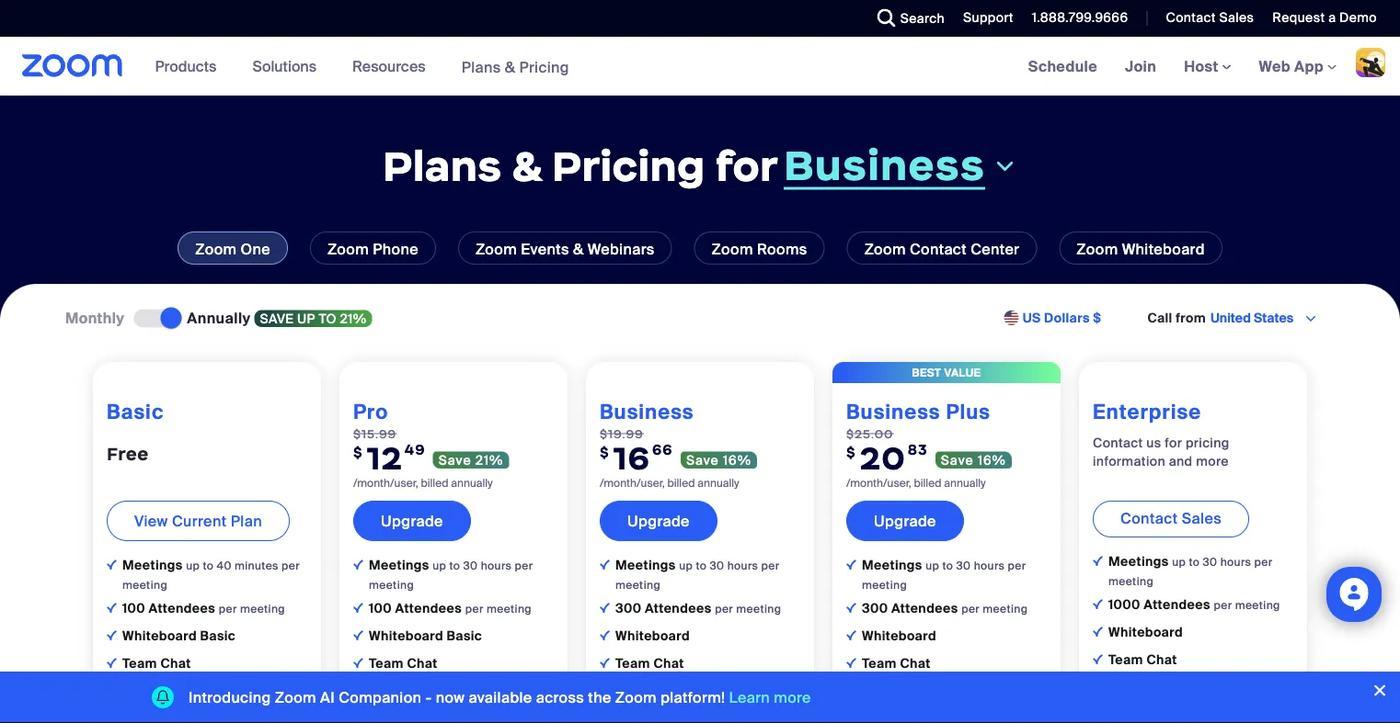 Task type: vqa. For each thing, say whether or not it's contained in the screenshot.
Advanced menu
no



Task type: locate. For each thing, give the bounding box(es) containing it.
whiteboard
[[1122, 240, 1205, 259], [1109, 624, 1183, 642], [122, 628, 197, 645], [369, 628, 443, 645], [615, 628, 690, 645], [862, 628, 936, 645]]

1 horizontal spatial 300 attendees per meeting
[[862, 601, 1028, 618]]

2 300 from the left
[[862, 601, 888, 618]]

$ down $19.99
[[600, 444, 610, 461]]

zoom for zoom rooms
[[712, 240, 753, 259]]

monthly
[[65, 309, 124, 328]]

0 horizontal spatial whiteboard basic
[[122, 628, 236, 645]]

upgrade down the 16
[[627, 512, 690, 531]]

sales down and
[[1182, 509, 1222, 528]]

2 horizontal spatial billed
[[914, 477, 941, 491]]

banner
[[0, 37, 1400, 97]]

zoom contact center
[[864, 240, 1020, 259]]

hours for pro
[[481, 559, 512, 573]]

upgrade down 12
[[381, 512, 443, 531]]

plans inside main content
[[383, 140, 502, 192]]

plans & pricing link
[[461, 57, 569, 77], [461, 57, 569, 77]]

include image for pro
[[353, 560, 363, 570]]

sales up host dropdown button
[[1219, 9, 1254, 26]]

2 100 attendees per meeting from the left
[[369, 601, 532, 618]]

3 /month/user, from the left
[[846, 477, 911, 491]]

billed down '49'
[[421, 477, 448, 491]]

1 vertical spatial 21%
[[475, 452, 503, 469]]

enterprise
[[1093, 399, 1202, 425]]

1 upgrade from the left
[[381, 512, 443, 531]]

service left learn
[[662, 705, 703, 719]]

3 annually from the left
[[944, 477, 986, 491]]

hours
[[1220, 555, 1251, 570], [481, 559, 512, 573], [727, 559, 758, 573], [974, 559, 1005, 573]]

calendar
[[1152, 680, 1211, 697], [166, 683, 224, 700], [412, 683, 471, 700], [659, 683, 717, 700], [905, 683, 964, 700]]

& inside tabs of zoom services tab list
[[573, 240, 584, 259]]

annually right 12
[[451, 477, 493, 491]]

platform!
[[661, 689, 725, 708]]

100
[[122, 601, 145, 618], [369, 601, 392, 618]]

1 whiteboard basic from the left
[[122, 628, 236, 645]]

business inside business $19.99 $ 16 66 save 16% /month/user, billed annually
[[600, 399, 694, 425]]

100 attendees per meeting up the 'now'
[[369, 601, 532, 618]]

$ inside popup button
[[1093, 310, 1102, 327]]

zoom one
[[195, 240, 270, 259]]

up inside up to 40 minutes per meeting
[[186, 559, 200, 573]]

2 whiteboard basic from the left
[[369, 628, 482, 645]]

calendar for business
[[659, 683, 717, 700]]

0 vertical spatial plans
[[461, 57, 501, 77]]

100 up companion
[[369, 601, 392, 618]]

calendar inside mail & calendar client
[[166, 683, 224, 700]]

0 horizontal spatial 100
[[122, 601, 145, 618]]

products
[[155, 57, 217, 76]]

upgrade link down 20
[[846, 501, 964, 542]]

whiteboard basic up mail & calendar client
[[122, 628, 236, 645]]

1000 attendees per meeting
[[1109, 597, 1280, 614]]

current
[[172, 512, 227, 531]]

1 /month/user, from the left
[[353, 477, 418, 491]]

30 for enterprise
[[1203, 555, 1217, 570]]

2 horizontal spatial basic
[[447, 628, 482, 645]]

billed down 83
[[914, 477, 941, 491]]

web app button
[[1259, 57, 1337, 76]]

for for us
[[1165, 435, 1182, 452]]

16% down plus
[[978, 452, 1006, 469]]

1 vertical spatial more
[[774, 689, 811, 708]]

solutions
[[252, 57, 317, 76]]

0 horizontal spatial annually
[[451, 477, 493, 491]]

21% down zoom phone
[[340, 310, 366, 327]]

hours for business
[[727, 559, 758, 573]]

zoom left one
[[195, 240, 237, 259]]

plans inside product information navigation
[[461, 57, 501, 77]]

annually inside business plus $25.00 $ 20 83 save 16% /month/user, billed annually
[[944, 477, 986, 491]]

save inside business plus $25.00 $ 20 83 save 16% /month/user, billed annually
[[941, 452, 974, 469]]

& inside product information navigation
[[505, 57, 515, 77]]

30
[[1203, 555, 1217, 570], [463, 559, 478, 573], [710, 559, 724, 573], [956, 559, 971, 573]]

contact up the host
[[1166, 9, 1216, 26]]

attendees for enterprise
[[1144, 597, 1210, 614]]

client for 16
[[615, 705, 648, 719]]

basic for basic
[[200, 628, 236, 645]]

1 client from the left
[[122, 705, 155, 719]]

1 horizontal spatial more
[[1196, 453, 1229, 470]]

contact up information
[[1093, 435, 1143, 452]]

100 attendees per meeting for pro
[[369, 601, 532, 618]]

billed inside business $19.99 $ 16 66 save 16% /month/user, billed annually
[[667, 477, 695, 491]]

0 horizontal spatial mail & calendar client & service
[[369, 683, 471, 719]]

1 16% from the left
[[723, 452, 752, 469]]

3 client from the left
[[615, 705, 648, 719]]

contact sales inside main content
[[1120, 509, 1222, 528]]

annually right the 16
[[698, 477, 739, 491]]

1 horizontal spatial 21%
[[475, 452, 503, 469]]

meeting inside '1000 attendees per meeting'
[[1235, 599, 1280, 613]]

$ down $15.99
[[353, 444, 363, 461]]

$ inside the pro $15.99 $ 12 49 save 21% /month/user, billed annually
[[353, 444, 363, 461]]

100 attendees per meeting down up to 40 minutes per meeting
[[122, 601, 285, 618]]

annually down plus
[[944, 477, 986, 491]]

more
[[1196, 453, 1229, 470], [774, 689, 811, 708]]

pricing
[[1186, 435, 1230, 452]]

100 attendees per meeting
[[122, 601, 285, 618], [369, 601, 532, 618]]

1.888.799.9666 button
[[1018, 0, 1133, 37], [1032, 9, 1128, 26]]

chat for enterprise
[[1147, 652, 1177, 669]]

1 vertical spatial plans
[[383, 140, 502, 192]]

0 vertical spatial more
[[1196, 453, 1229, 470]]

/month/user, inside business $19.99 $ 16 66 save 16% /month/user, billed annually
[[600, 477, 665, 491]]

include image for business
[[600, 560, 610, 570]]

16% right 66 at the bottom left
[[723, 452, 752, 469]]

30 for business
[[710, 559, 724, 573]]

zoom up dollars
[[1077, 240, 1118, 259]]

2 mail & calendar client & service from the left
[[615, 683, 717, 719]]

$ down $25.00 at the bottom
[[846, 444, 856, 461]]

1 vertical spatial sales
[[1182, 509, 1222, 528]]

$19.99
[[600, 427, 644, 441]]

team for pro
[[369, 656, 404, 673]]

1 mail & calendar client & service from the left
[[369, 683, 471, 719]]

1 horizontal spatial 100 attendees per meeting
[[369, 601, 532, 618]]

1 vertical spatial for
[[1165, 435, 1182, 452]]

/month/user, inside the pro $15.99 $ 12 49 save 21% /month/user, billed annually
[[353, 477, 418, 491]]

annually save up to 21%
[[187, 309, 366, 328]]

meetings for enterprise
[[1109, 554, 1172, 571]]

annually for 12
[[451, 477, 493, 491]]

mail
[[1109, 680, 1136, 697], [122, 683, 150, 700], [369, 683, 396, 700], [615, 683, 643, 700], [862, 683, 889, 700]]

zoom down business dropdown button
[[864, 240, 906, 259]]

upgrade for 16
[[627, 512, 690, 531]]

$ right dollars
[[1093, 310, 1102, 327]]

1 horizontal spatial upgrade link
[[600, 501, 717, 542]]

zoom right the
[[615, 689, 657, 708]]

mail for basic
[[122, 683, 150, 700]]

upgrade
[[381, 512, 443, 531], [627, 512, 690, 531], [874, 512, 936, 531]]

for for pricing
[[715, 140, 778, 192]]

to
[[319, 310, 337, 327], [1189, 555, 1200, 570], [203, 559, 214, 573], [449, 559, 460, 573], [696, 559, 707, 573], [942, 559, 953, 573]]

2 horizontal spatial annually
[[944, 477, 986, 491]]

upgrade link
[[353, 501, 471, 542], [600, 501, 717, 542], [846, 501, 964, 542]]

tabs of zoom services tab list
[[28, 232, 1373, 265]]

0 horizontal spatial 300 attendees per meeting
[[615, 601, 781, 618]]

0 horizontal spatial 300
[[615, 601, 642, 618]]

for right us
[[1165, 435, 1182, 452]]

sales inside main content
[[1182, 509, 1222, 528]]

pricing inside main content
[[552, 140, 705, 192]]

2 horizontal spatial client
[[615, 705, 648, 719]]

now
[[436, 689, 465, 708]]

ok image
[[107, 603, 117, 613], [353, 603, 363, 613], [600, 603, 610, 613], [1093, 627, 1103, 637], [600, 631, 610, 641], [846, 631, 856, 641], [353, 659, 363, 669], [107, 686, 117, 696], [600, 686, 610, 696], [846, 686, 856, 696]]

whiteboard basic
[[122, 628, 236, 645], [369, 628, 482, 645]]

/month/user, down $25.00 at the bottom
[[846, 477, 911, 491]]

search
[[900, 10, 945, 27]]

mail & calendar client & service
[[369, 683, 471, 719], [615, 683, 717, 719]]

upgrade down 20
[[874, 512, 936, 531]]

contact
[[1166, 9, 1216, 26], [910, 240, 967, 259], [1093, 435, 1143, 452], [1120, 509, 1178, 528]]

1 horizontal spatial mail & calendar client & service
[[615, 683, 717, 719]]

0 vertical spatial for
[[715, 140, 778, 192]]

0 horizontal spatial upgrade
[[381, 512, 443, 531]]

21% right '49'
[[475, 452, 503, 469]]

-
[[425, 689, 432, 708]]

0 horizontal spatial client
[[122, 705, 155, 719]]

2 100 from the left
[[369, 601, 392, 618]]

business for business $19.99 $ 16 66 save 16% /month/user, billed annually
[[600, 399, 694, 425]]

zoom for zoom whiteboard
[[1077, 240, 1118, 259]]

0 horizontal spatial upgrade link
[[353, 501, 471, 542]]

0 horizontal spatial 16%
[[723, 452, 752, 469]]

attendees
[[1144, 597, 1210, 614], [149, 601, 215, 618], [395, 601, 462, 618], [645, 601, 712, 618], [891, 601, 958, 618]]

zoom for zoom phone
[[327, 240, 369, 259]]

contact sales up host dropdown button
[[1166, 9, 1254, 26]]

support link
[[949, 0, 1018, 37], [963, 9, 1014, 26]]

$ inside business $19.99 $ 16 66 save 16% /month/user, billed annually
[[600, 444, 610, 461]]

1 horizontal spatial billed
[[667, 477, 695, 491]]

2 horizontal spatial /month/user,
[[846, 477, 911, 491]]

contact inside tabs of zoom services tab list
[[910, 240, 967, 259]]

mail & calendar
[[1109, 680, 1211, 697], [862, 683, 964, 700]]

1 vertical spatial pricing
[[552, 140, 705, 192]]

zoom left "rooms"
[[712, 240, 753, 259]]

0 vertical spatial 21%
[[340, 310, 366, 327]]

business
[[784, 139, 985, 191], [600, 399, 694, 425], [846, 399, 941, 425]]

team for enterprise
[[1109, 652, 1143, 669]]

3 upgrade link from the left
[[846, 501, 964, 542]]

upgrade link down 12
[[353, 501, 471, 542]]

1 100 attendees per meeting from the left
[[122, 601, 285, 618]]

main content
[[0, 37, 1400, 724]]

0 horizontal spatial basic
[[107, 399, 164, 425]]

0 vertical spatial pricing
[[519, 57, 569, 77]]

plan
[[231, 512, 262, 531]]

pricing inside product information navigation
[[519, 57, 569, 77]]

billed down 66 at the bottom left
[[667, 477, 695, 491]]

business inside business plus $25.00 $ 20 83 save 16% /month/user, billed annually
[[846, 399, 941, 425]]

billed
[[421, 477, 448, 491], [667, 477, 695, 491], [914, 477, 941, 491]]

include image
[[846, 560, 856, 570]]

events
[[521, 240, 569, 259]]

join link
[[1111, 37, 1170, 96]]

client for 12
[[369, 705, 401, 719]]

basic up 'free'
[[107, 399, 164, 425]]

/month/user, down '49'
[[353, 477, 418, 491]]

one
[[241, 240, 270, 259]]

2 billed from the left
[[667, 477, 695, 491]]

value
[[944, 366, 981, 380]]

2 service from the left
[[662, 705, 703, 719]]

2 upgrade from the left
[[627, 512, 690, 531]]

solutions button
[[252, 37, 325, 96]]

1 service from the left
[[415, 705, 456, 719]]

companion
[[339, 689, 422, 708]]

and
[[1169, 453, 1193, 470]]

mail inside mail & calendar client
[[122, 683, 150, 700]]

contact down information
[[1120, 509, 1178, 528]]

for inside enterprise contact us for pricing information and more
[[1165, 435, 1182, 452]]

0 horizontal spatial 21%
[[340, 310, 366, 327]]

minutes
[[235, 559, 279, 573]]

2 upgrade link from the left
[[600, 501, 717, 542]]

2 client from the left
[[369, 705, 401, 719]]

1 horizontal spatial upgrade
[[627, 512, 690, 531]]

join
[[1125, 57, 1156, 76]]

1 horizontal spatial service
[[662, 705, 703, 719]]

to inside the annually save up to 21%
[[319, 310, 337, 327]]

show options image
[[1304, 311, 1318, 326]]

annually for 16
[[698, 477, 739, 491]]

save
[[260, 310, 294, 327], [439, 452, 471, 469], [686, 452, 719, 469], [941, 452, 974, 469]]

zoom for zoom events & webinars
[[476, 240, 517, 259]]

0 horizontal spatial billed
[[421, 477, 448, 491]]

up
[[297, 310, 315, 327], [1172, 555, 1186, 570], [186, 559, 200, 573], [433, 559, 446, 573], [679, 559, 693, 573], [926, 559, 939, 573]]

1 annually from the left
[[451, 477, 493, 491]]

main content containing business
[[0, 37, 1400, 724]]

100 for basic
[[122, 601, 145, 618]]

annually
[[187, 309, 251, 328]]

1 horizontal spatial for
[[1165, 435, 1182, 452]]

meetings
[[1109, 554, 1172, 571], [122, 557, 186, 574], [369, 557, 433, 574], [615, 557, 679, 574], [862, 557, 926, 574]]

whiteboard basic for pro
[[369, 628, 482, 645]]

2 horizontal spatial upgrade link
[[846, 501, 964, 542]]

basic
[[107, 399, 164, 425], [200, 628, 236, 645], [447, 628, 482, 645]]

call from
[[1148, 310, 1206, 327]]

team chat for basic
[[122, 656, 191, 673]]

annually
[[451, 477, 493, 491], [698, 477, 739, 491], [944, 477, 986, 491]]

save right 66 at the bottom left
[[686, 452, 719, 469]]

1 horizontal spatial /month/user,
[[600, 477, 665, 491]]

ok image
[[1093, 600, 1103, 610], [846, 603, 856, 613], [107, 631, 117, 641], [353, 631, 363, 641], [1093, 655, 1103, 665], [107, 659, 117, 669], [600, 659, 610, 669], [846, 659, 856, 669], [1093, 682, 1103, 693], [353, 686, 363, 696]]

1 upgrade link from the left
[[353, 501, 471, 542]]

host
[[1184, 57, 1222, 76]]

2 300 attendees per meeting from the left
[[862, 601, 1028, 618]]

to for enterprise
[[1189, 555, 1200, 570]]

plans for plans & pricing
[[461, 57, 501, 77]]

1 horizontal spatial basic
[[200, 628, 236, 645]]

1 vertical spatial contact sales
[[1120, 509, 1222, 528]]

1 billed from the left
[[421, 477, 448, 491]]

2 annually from the left
[[698, 477, 739, 491]]

team chat for business
[[615, 656, 684, 673]]

Country/Region text field
[[1209, 309, 1303, 327]]

1 horizontal spatial client
[[369, 705, 401, 719]]

save right annually
[[260, 310, 294, 327]]

zoom left the phone
[[327, 240, 369, 259]]

business for business
[[784, 139, 985, 191]]

1 300 attendees per meeting from the left
[[615, 601, 781, 618]]

2 16% from the left
[[978, 452, 1006, 469]]

1 100 from the left
[[122, 601, 145, 618]]

billed inside the pro $15.99 $ 12 49 save 21% /month/user, billed annually
[[421, 477, 448, 491]]

for up zoom rooms
[[715, 140, 778, 192]]

$ for us
[[1093, 310, 1102, 327]]

/month/user, down 66 at the bottom left
[[600, 477, 665, 491]]

zoom left the events
[[476, 240, 517, 259]]

1 horizontal spatial 16%
[[978, 452, 1006, 469]]

annually inside business $19.99 $ 16 66 save 16% /month/user, billed annually
[[698, 477, 739, 491]]

plans
[[461, 57, 501, 77], [383, 140, 502, 192]]

upgrade link down the 16
[[600, 501, 717, 542]]

basic down up to 40 minutes per meeting
[[200, 628, 236, 645]]

include image for basic
[[107, 560, 117, 570]]

for
[[715, 140, 778, 192], [1165, 435, 1182, 452]]

basic up the 'now'
[[447, 628, 482, 645]]

save right 83
[[941, 452, 974, 469]]

0 horizontal spatial mail & calendar
[[862, 683, 964, 700]]

0 vertical spatial contact sales
[[1166, 9, 1254, 26]]

attendees for business
[[645, 601, 712, 618]]

chat for basic
[[160, 656, 191, 673]]

billed for 12
[[421, 477, 448, 491]]

2 /month/user, from the left
[[600, 477, 665, 491]]

billed for 16
[[667, 477, 695, 491]]

meeting inside up to 40 minutes per meeting
[[122, 578, 167, 593]]

mail & calendar client & service for 12
[[369, 683, 471, 719]]

1 horizontal spatial mail & calendar
[[1109, 680, 1211, 697]]

0 horizontal spatial service
[[415, 705, 456, 719]]

include image
[[1093, 556, 1103, 567], [107, 560, 117, 570], [353, 560, 363, 570], [600, 560, 610, 570]]

more down pricing in the bottom right of the page
[[1196, 453, 1229, 470]]

product information navigation
[[141, 37, 583, 97]]

100 down up to 40 minutes per meeting
[[122, 601, 145, 618]]

/month/user, inside business plus $25.00 $ 20 83 save 16% /month/user, billed annually
[[846, 477, 911, 491]]

service left available
[[415, 705, 456, 719]]

annually inside the pro $15.99 $ 12 49 save 21% /month/user, billed annually
[[451, 477, 493, 491]]

2 horizontal spatial upgrade
[[874, 512, 936, 531]]

sales
[[1219, 9, 1254, 26], [1182, 509, 1222, 528]]

1 horizontal spatial 100
[[369, 601, 392, 618]]

more right learn
[[774, 689, 811, 708]]

save right '49'
[[439, 452, 471, 469]]

16
[[613, 438, 650, 478]]

save inside business $19.99 $ 16 66 save 16% /month/user, billed annually
[[686, 452, 719, 469]]

1 horizontal spatial annually
[[698, 477, 739, 491]]

resources
[[352, 57, 426, 76]]

contact sales down and
[[1120, 509, 1222, 528]]

1000
[[1109, 597, 1140, 614]]

pro
[[353, 399, 388, 425]]

us dollars $
[[1023, 310, 1102, 327]]

mail for business
[[615, 683, 643, 700]]

whiteboard basic up '-'
[[369, 628, 482, 645]]

hours for enterprise
[[1220, 555, 1251, 570]]

request a demo link
[[1259, 0, 1400, 37], [1273, 9, 1377, 26]]

0 horizontal spatial 100 attendees per meeting
[[122, 601, 285, 618]]

0 horizontal spatial for
[[715, 140, 778, 192]]

1 300 from the left
[[615, 601, 642, 618]]

contact left center
[[910, 240, 967, 259]]

to inside up to 40 minutes per meeting
[[203, 559, 214, 573]]

/month/user, for 12
[[353, 477, 418, 491]]

1 horizontal spatial whiteboard basic
[[369, 628, 482, 645]]

1 horizontal spatial 300
[[862, 601, 888, 618]]

0 horizontal spatial /month/user,
[[353, 477, 418, 491]]

3 billed from the left
[[914, 477, 941, 491]]



Task type: describe. For each thing, give the bounding box(es) containing it.
support
[[963, 9, 1014, 26]]

$ for business
[[600, 444, 610, 461]]

attendees for pro
[[395, 601, 462, 618]]

from
[[1176, 310, 1206, 327]]

across
[[536, 689, 584, 708]]

zoom events & webinars
[[476, 240, 655, 259]]

team chat for pro
[[369, 656, 438, 673]]

service for 16
[[662, 705, 703, 719]]

zoom left ai
[[275, 689, 316, 708]]

zoom logo image
[[22, 54, 123, 77]]

business plus $25.00 $ 20 83 save 16% /month/user, billed annually
[[846, 399, 1006, 491]]

search button
[[864, 0, 949, 37]]

mail & calendar client
[[122, 683, 224, 719]]

center
[[971, 240, 1020, 259]]

view current plan link
[[107, 501, 290, 542]]

plans for plans & pricing for
[[383, 140, 502, 192]]

available
[[469, 689, 532, 708]]

calendar for basic
[[166, 683, 224, 700]]

view current plan
[[134, 512, 262, 531]]

40
[[217, 559, 232, 573]]

team chat for enterprise
[[1109, 652, 1177, 669]]

meetings for basic
[[122, 557, 186, 574]]

meetings navigation
[[1014, 37, 1400, 97]]

web app
[[1259, 57, 1324, 76]]

0 horizontal spatial more
[[774, 689, 811, 708]]

view
[[134, 512, 168, 531]]

20
[[860, 438, 906, 478]]

pro $15.99 $ 12 49 save 21% /month/user, billed annually
[[353, 399, 503, 491]]

ai
[[320, 689, 335, 708]]

free
[[107, 443, 149, 465]]

business $19.99 $ 16 66 save 16% /month/user, billed annually
[[600, 399, 752, 491]]

more inside enterprise contact us for pricing information and more
[[1196, 453, 1229, 470]]

pricing for plans & pricing
[[519, 57, 569, 77]]

up to 30 hours per meeting for business
[[615, 559, 780, 593]]

save inside the pro $15.99 $ 12 49 save 21% /month/user, billed annually
[[439, 452, 471, 469]]

12
[[367, 438, 403, 478]]

billed inside business plus $25.00 $ 20 83 save 16% /month/user, billed annually
[[914, 477, 941, 491]]

learn more link
[[729, 689, 811, 708]]

zoom for zoom one
[[195, 240, 237, 259]]

service for 12
[[415, 705, 456, 719]]

business button
[[784, 139, 1017, 191]]

whiteboard basic for basic
[[122, 628, 236, 645]]

up for pro
[[433, 559, 446, 573]]

down image
[[993, 155, 1017, 177]]

up to 30 hours per meeting for pro
[[369, 559, 533, 593]]

products button
[[155, 37, 225, 96]]

$ inside business plus $25.00 $ 20 83 save 16% /month/user, billed annually
[[846, 444, 856, 461]]

66
[[652, 441, 673, 459]]

meetings for pro
[[369, 557, 433, 574]]

$25.00
[[846, 427, 894, 441]]

$ for pro
[[353, 444, 363, 461]]

mail & calendar for 1000
[[1109, 680, 1211, 697]]

rooms
[[757, 240, 807, 259]]

upgrade for 12
[[381, 512, 443, 531]]

up for business
[[679, 559, 693, 573]]

web
[[1259, 57, 1291, 76]]

zoom for zoom contact center
[[864, 240, 906, 259]]

30 for pro
[[463, 559, 478, 573]]

chat for business
[[654, 656, 684, 673]]

zoom rooms
[[712, 240, 807, 259]]

basic for pro
[[447, 628, 482, 645]]

introducing zoom ai companion - now available across the zoom platform! learn more
[[189, 689, 811, 708]]

include image for enterprise
[[1093, 556, 1103, 567]]

up for enterprise
[[1172, 555, 1186, 570]]

us dollars $ button
[[1023, 309, 1102, 328]]

app
[[1294, 57, 1324, 76]]

per inside up to 40 minutes per meeting
[[282, 559, 300, 573]]

best
[[912, 366, 942, 380]]

introducing
[[189, 689, 271, 708]]

up to 40 minutes per meeting
[[122, 559, 300, 593]]

attendees for basic
[[149, 601, 215, 618]]

calendar for pro
[[412, 683, 471, 700]]

100 attendees per meeting for basic
[[122, 601, 285, 618]]

whiteboard inside tabs of zoom services tab list
[[1122, 240, 1205, 259]]

300 for include icon at the right of the page
[[862, 601, 888, 618]]

0 vertical spatial sales
[[1219, 9, 1254, 26]]

upgrade link for 16
[[600, 501, 717, 542]]

banner containing products
[[0, 37, 1400, 97]]

up inside the annually save up to 21%
[[297, 310, 315, 327]]

plans & pricing for
[[383, 140, 778, 192]]

save inside the annually save up to 21%
[[260, 310, 294, 327]]

chat for pro
[[407, 656, 438, 673]]

request
[[1273, 9, 1325, 26]]

16% inside business $19.99 $ 16 66 save 16% /month/user, billed annually
[[723, 452, 752, 469]]

$15.99
[[353, 427, 397, 441]]

/month/user, for 16
[[600, 477, 665, 491]]

contact inside enterprise contact us for pricing information and more
[[1093, 435, 1143, 452]]

upgrade link for 12
[[353, 501, 471, 542]]

client inside mail & calendar client
[[122, 705, 155, 719]]

3 upgrade from the left
[[874, 512, 936, 531]]

to for business
[[696, 559, 707, 573]]

schedule
[[1028, 57, 1098, 76]]

up for basic
[[186, 559, 200, 573]]

information
[[1093, 453, 1166, 470]]

business for business plus $25.00 $ 20 83 save 16% /month/user, billed annually
[[846, 399, 941, 425]]

pricing for plans & pricing for
[[552, 140, 705, 192]]

1.888.799.9666
[[1032, 9, 1128, 26]]

zoom whiteboard
[[1077, 240, 1205, 259]]

21% inside the annually save up to 21%
[[340, 310, 366, 327]]

dollars
[[1044, 310, 1090, 327]]

300 for include image related to business
[[615, 601, 642, 618]]

meetings for business
[[615, 557, 679, 574]]

team for basic
[[122, 656, 157, 673]]

schedule link
[[1014, 37, 1111, 96]]

best value
[[912, 366, 981, 380]]

plans & pricing
[[461, 57, 569, 77]]

zoom phone
[[327, 240, 419, 259]]

demo
[[1340, 9, 1377, 26]]

up to 30 hours per meeting for enterprise
[[1109, 555, 1273, 589]]

resources button
[[352, 37, 434, 96]]

16% inside business plus $25.00 $ 20 83 save 16% /month/user, billed annually
[[978, 452, 1006, 469]]

to for basic
[[203, 559, 214, 573]]

webinars
[[588, 240, 655, 259]]

request a demo
[[1273, 9, 1377, 26]]

21% inside the pro $15.99 $ 12 49 save 21% /month/user, billed annually
[[475, 452, 503, 469]]

the
[[588, 689, 611, 708]]

per inside '1000 attendees per meeting'
[[1214, 599, 1232, 613]]

call
[[1148, 310, 1173, 327]]

a
[[1328, 9, 1336, 26]]

learn
[[729, 689, 770, 708]]

us
[[1023, 310, 1041, 327]]

49
[[405, 441, 425, 459]]

mail & calendar for 300
[[862, 683, 964, 700]]

team for business
[[615, 656, 650, 673]]

83
[[908, 441, 928, 459]]

& inside mail & calendar client
[[153, 683, 162, 700]]

plus
[[946, 399, 991, 425]]

host button
[[1184, 57, 1231, 76]]

mail & calendar client & service for 16
[[615, 683, 717, 719]]

us
[[1147, 435, 1161, 452]]

mail for pro
[[369, 683, 396, 700]]

profile picture image
[[1356, 48, 1385, 77]]

phone
[[373, 240, 419, 259]]

to for pro
[[449, 559, 460, 573]]

enterprise contact us for pricing information and more
[[1093, 399, 1230, 470]]

100 for pro
[[369, 601, 392, 618]]



